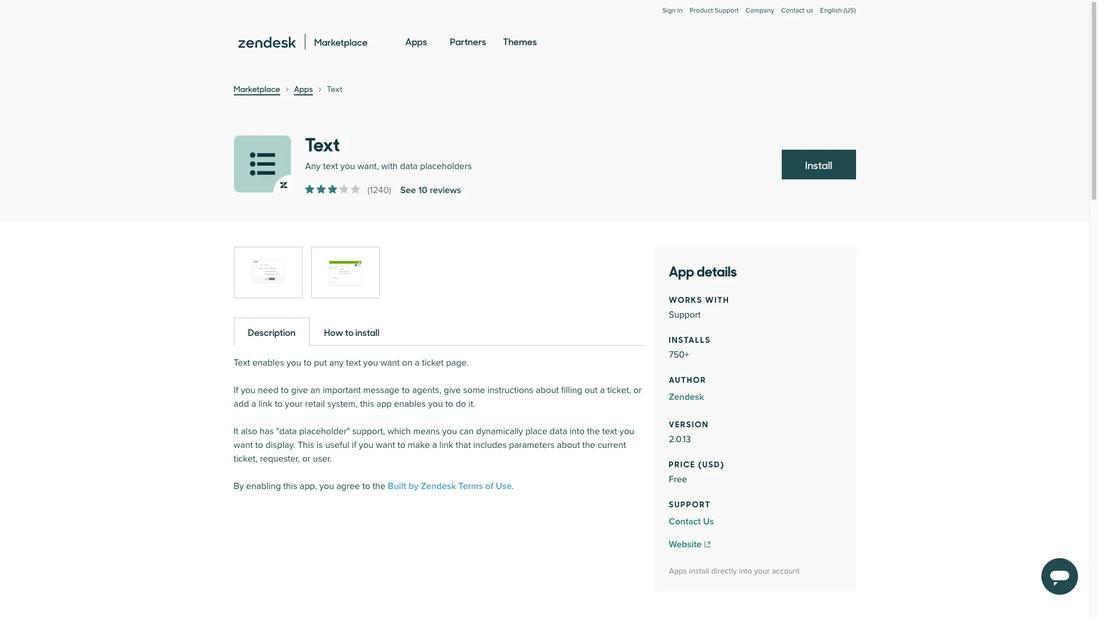 Task type: describe. For each thing, give the bounding box(es) containing it.
to right agree at left
[[362, 481, 370, 492]]

ticket, inside if you need to give an important message to agents, give some instructions about filling out a ticket, or add a link to your retail system, this app enables you to do it.
[[607, 385, 631, 396]]

it also has "data placeholder" support, which means you can dynamically place data into the text you want to display. this is useful if you want to make a link that includes parameters about the current ticket, requester, or user.
[[234, 426, 634, 465]]

out
[[585, 385, 598, 396]]

2 vertical spatial the
[[373, 481, 385, 492]]

into inside it also has "data placeholder" support, which means you can dynamically place data into the text you want to display. this is useful if you want to make a link that includes parameters about the current ticket, requester, or user.
[[570, 426, 585, 438]]

message
[[363, 385, 400, 396]]

important
[[323, 385, 361, 396]]

to left put
[[304, 357, 312, 369]]

app details
[[669, 260, 737, 281]]

sign in link
[[662, 6, 683, 15]]

zendesk link
[[669, 391, 842, 404]]

version 2.0.13
[[669, 418, 709, 446]]

want left on
[[380, 357, 400, 369]]

)
[[389, 185, 391, 196]]

dynamically
[[476, 426, 523, 438]]

2 vertical spatial support
[[669, 498, 711, 510]]

partners link
[[450, 25, 486, 58]]

description
[[248, 326, 296, 339]]

agree
[[336, 481, 360, 492]]

sign in
[[662, 6, 683, 15]]

to left agents,
[[402, 385, 410, 396]]

to inside tab list
[[345, 326, 354, 339]]

by enabling this app, you agree to the built by zendesk terms of use .
[[234, 481, 514, 492]]

text inside text any text you want, with data placeholders
[[323, 161, 338, 172]]

want down which
[[376, 440, 395, 451]]

contact us
[[669, 516, 714, 528]]

0 horizontal spatial zendesk
[[421, 481, 456, 492]]

2 preview image of app image from the left
[[311, 248, 379, 298]]

has
[[260, 426, 274, 438]]

us
[[806, 6, 813, 15]]

want down also
[[234, 440, 253, 451]]

product support
[[690, 6, 739, 15]]

details
[[697, 260, 737, 281]]

us
[[703, 516, 714, 528]]

company
[[745, 6, 774, 15]]

partners
[[450, 35, 486, 47]]

text for text enables you to put any text you want on a ticket page.
[[234, 357, 250, 369]]

1 horizontal spatial apps link
[[405, 25, 427, 58]]

apps install directly into your account
[[669, 567, 800, 576]]

1 vertical spatial apps
[[294, 83, 313, 94]]

1 horizontal spatial zendesk
[[669, 392, 704, 403]]

apps for apps install directly into your account
[[669, 567, 687, 576]]

it
[[234, 426, 239, 438]]

1 give from the left
[[291, 385, 308, 396]]

.
[[512, 481, 514, 492]]

support inside works with support
[[669, 309, 701, 321]]

in
[[677, 6, 683, 15]]

author
[[669, 373, 706, 385]]

to down has
[[255, 440, 263, 451]]

2.0.13
[[669, 434, 691, 446]]

app,
[[300, 481, 317, 492]]

an
[[310, 385, 320, 396]]

placeholder"
[[299, 426, 350, 438]]

need
[[258, 385, 278, 396]]

terms
[[458, 481, 483, 492]]

1 horizontal spatial text
[[346, 357, 361, 369]]

750+
[[669, 349, 689, 361]]

works with support
[[669, 293, 730, 321]]

website
[[669, 539, 702, 551]]

make
[[408, 440, 430, 451]]

a right add
[[251, 399, 256, 410]]

user.
[[313, 454, 332, 465]]

page.
[[446, 357, 469, 369]]

sign
[[662, 6, 676, 15]]

that
[[456, 440, 471, 451]]

by
[[234, 481, 244, 492]]

install inside tab list
[[355, 326, 379, 339]]

your inside if you need to give an important message to agents, give some instructions about filling out a ticket, or add a link to your retail system, this app enables you to do it.
[[285, 399, 303, 410]]

"data
[[276, 426, 297, 438]]

with inside works with support
[[705, 293, 730, 305]]

text for text any text you want, with data placeholders
[[305, 130, 340, 157]]

see 10 reviews
[[400, 185, 461, 196]]

place
[[525, 426, 547, 438]]

install button
[[782, 150, 856, 180]]

can
[[459, 426, 474, 438]]

to right 'need'
[[281, 385, 289, 396]]

account
[[772, 567, 800, 576]]

on
[[402, 357, 412, 369]]

which
[[387, 426, 411, 438]]

app
[[376, 399, 392, 410]]

or inside if you need to give an important message to agents, give some instructions about filling out a ticket, or add a link to your retail system, this app enables you to do it.
[[633, 385, 642, 396]]

text for text
[[327, 83, 342, 94]]

this inside if you need to give an important message to agents, give some instructions about filling out a ticket, or add a link to your retail system, this app enables you to do it.
[[360, 399, 374, 410]]

means
[[413, 426, 440, 438]]

to down 'need'
[[275, 399, 283, 410]]

text inside it also has "data placeholder" support, which means you can dynamically place data into the text you want to display. this is useful if you want to make a link that includes parameters about the current ticket, requester, or user.
[[602, 426, 617, 438]]

contact us link
[[781, 6, 813, 15]]

works
[[669, 293, 703, 305]]

filling
[[561, 385, 582, 396]]

contact us
[[781, 6, 813, 15]]

how
[[324, 326, 343, 339]]

a inside it also has "data placeholder" support, which means you can dynamically place data into the text you want to display. this is useful if you want to make a link that includes parameters about the current ticket, requester, or user.
[[432, 440, 437, 451]]

system,
[[327, 399, 358, 410]]

zendesk image
[[238, 37, 295, 48]]

(us)
[[844, 6, 856, 15]]

2 give from the left
[[444, 385, 461, 396]]

or inside it also has "data placeholder" support, which means you can dynamically place data into the text you want to display. this is useful if you want to make a link that includes parameters about the current ticket, requester, or user.
[[302, 454, 311, 465]]

1 preview image of app image from the left
[[234, 248, 302, 298]]

use
[[496, 481, 512, 492]]

by
[[409, 481, 419, 492]]

ticket
[[422, 357, 444, 369]]



Task type: vqa. For each thing, say whether or not it's contained in the screenshot.
the bottom text
yes



Task type: locate. For each thing, give the bounding box(es) containing it.
0 horizontal spatial contact
[[669, 516, 701, 528]]

text up the current at the right of the page
[[602, 426, 617, 438]]

display.
[[266, 440, 295, 451]]

apps link left partners link
[[405, 25, 427, 58]]

text inside text any text you want, with data placeholders
[[305, 130, 340, 157]]

marketplace
[[234, 83, 280, 94]]

text right any
[[323, 161, 338, 172]]

0 vertical spatial install
[[355, 326, 379, 339]]

apps link right the marketplace 'link'
[[294, 83, 313, 96]]

0 horizontal spatial star fill image
[[305, 185, 314, 194]]

1 vertical spatial zendesk
[[421, 481, 456, 492]]

data right place
[[550, 426, 567, 438]]

support down works
[[669, 309, 701, 321]]

if
[[234, 385, 238, 396]]

zendesk down author
[[669, 392, 704, 403]]

put
[[314, 357, 327, 369]]

0 horizontal spatial enables
[[252, 357, 284, 369]]

0 vertical spatial this
[[360, 399, 374, 410]]

zendesk right by on the bottom left of page
[[421, 481, 456, 492]]

0 vertical spatial about
[[536, 385, 559, 396]]

enabling
[[246, 481, 281, 492]]

text
[[327, 83, 342, 94], [305, 130, 340, 157], [234, 357, 250, 369]]

or down the this
[[302, 454, 311, 465]]

(usd)
[[698, 458, 725, 470]]

product support link
[[690, 6, 739, 15]]

1 horizontal spatial link
[[439, 440, 453, 451]]

1 vertical spatial text
[[346, 357, 361, 369]]

2 vertical spatial text
[[234, 357, 250, 369]]

install right how
[[355, 326, 379, 339]]

marketplace link
[[234, 83, 280, 96]]

english (us) link
[[820, 6, 856, 26]]

parameters
[[509, 440, 555, 451]]

link inside it also has "data placeholder" support, which means you can dynamically place data into the text you want to display. this is useful if you want to make a link that includes parameters about the current ticket, requester, or user.
[[439, 440, 453, 451]]

to right how
[[345, 326, 354, 339]]

about left filling on the right of page
[[536, 385, 559, 396]]

0 horizontal spatial star fill image
[[328, 185, 337, 194]]

data up see
[[400, 161, 418, 172]]

1 horizontal spatial with
[[705, 293, 730, 305]]

requester,
[[260, 454, 300, 465]]

1 vertical spatial the
[[582, 440, 595, 451]]

apps left partners
[[405, 35, 427, 47]]

contact inside the global-navigation-secondary element
[[781, 6, 805, 15]]

1 vertical spatial link
[[439, 440, 453, 451]]

your left the account
[[754, 567, 770, 576]]

1 vertical spatial into
[[739, 567, 752, 576]]

a right 'out'
[[600, 385, 605, 396]]

0 horizontal spatial or
[[302, 454, 311, 465]]

product
[[690, 6, 713, 15]]

about inside if you need to give an important message to agents, give some instructions about filling out a ticket, or add a link to your retail system, this app enables you to do it.
[[536, 385, 559, 396]]

0 horizontal spatial with
[[381, 161, 398, 172]]

zendesk
[[669, 392, 704, 403], [421, 481, 456, 492]]

1 horizontal spatial apps
[[405, 35, 427, 47]]

if you need to give an important message to agents, give some instructions about filling out a ticket, or add a link to your retail system, this app enables you to do it.
[[234, 385, 642, 410]]

install
[[805, 158, 832, 172]]

agents,
[[412, 385, 441, 396]]

0 horizontal spatial preview image of app image
[[234, 248, 302, 298]]

2 horizontal spatial text
[[602, 426, 617, 438]]

enables up 'need'
[[252, 357, 284, 369]]

star fill image
[[305, 185, 314, 194], [317, 185, 326, 194]]

want
[[380, 357, 400, 369], [234, 440, 253, 451], [376, 440, 395, 451]]

this left app
[[360, 399, 374, 410]]

0 vertical spatial or
[[633, 385, 642, 396]]

2 star fill image from the left
[[317, 185, 326, 194]]

0 vertical spatial your
[[285, 399, 303, 410]]

contact for contact us
[[781, 6, 805, 15]]

add
[[234, 399, 249, 410]]

preview image of app image
[[234, 248, 302, 298], [311, 248, 379, 298]]

1 vertical spatial with
[[705, 293, 730, 305]]

price
[[669, 458, 696, 470]]

the left 'built'
[[373, 481, 385, 492]]

0 vertical spatial enables
[[252, 357, 284, 369]]

text right the any
[[346, 357, 361, 369]]

to left "do"
[[445, 399, 453, 410]]

themes
[[503, 35, 537, 47]]

2 horizontal spatial star fill image
[[351, 185, 360, 194]]

built by zendesk terms of use link
[[388, 481, 512, 492]]

1 star fill image from the left
[[305, 185, 314, 194]]

1 vertical spatial text
[[305, 130, 340, 157]]

0 vertical spatial ticket,
[[607, 385, 631, 396]]

built
[[388, 481, 406, 492]]

into right directly
[[739, 567, 752, 576]]

want,
[[357, 161, 379, 172]]

of
[[485, 481, 493, 492]]

1 horizontal spatial or
[[633, 385, 642, 396]]

0 horizontal spatial ticket,
[[234, 454, 258, 465]]

the up the current at the right of the page
[[587, 426, 600, 438]]

0 horizontal spatial data
[[400, 161, 418, 172]]

2 vertical spatial text
[[602, 426, 617, 438]]

apps down website
[[669, 567, 687, 576]]

1 horizontal spatial enables
[[394, 399, 426, 410]]

a
[[415, 357, 420, 369], [600, 385, 605, 396], [251, 399, 256, 410], [432, 440, 437, 451]]

0 vertical spatial text
[[323, 161, 338, 172]]

give up "do"
[[444, 385, 461, 396]]

1 horizontal spatial install
[[689, 567, 709, 576]]

with right want,
[[381, 161, 398, 172]]

this
[[360, 399, 374, 410], [283, 481, 297, 492]]

0 horizontal spatial apps link
[[294, 83, 313, 96]]

1 vertical spatial this
[[283, 481, 297, 492]]

1 vertical spatial install
[[689, 567, 709, 576]]

( 1240 )
[[367, 185, 391, 196]]

1 horizontal spatial data
[[550, 426, 567, 438]]

1 vertical spatial about
[[557, 440, 580, 451]]

1 vertical spatial ticket,
[[234, 454, 258, 465]]

reviews
[[430, 185, 461, 196]]

contact us link
[[669, 515, 842, 529]]

directly
[[711, 567, 737, 576]]

0 vertical spatial link
[[259, 399, 272, 410]]

0 horizontal spatial link
[[259, 399, 272, 410]]

see
[[400, 185, 416, 196]]

includes
[[473, 440, 507, 451]]

2 vertical spatial apps
[[669, 567, 687, 576]]

a right on
[[415, 357, 420, 369]]

installs
[[669, 333, 711, 345]]

1 horizontal spatial give
[[444, 385, 461, 396]]

apps link
[[405, 25, 427, 58], [294, 83, 313, 96]]

0 vertical spatial apps link
[[405, 25, 427, 58]]

retail
[[305, 399, 325, 410]]

1 horizontal spatial preview image of app image
[[311, 248, 379, 298]]

enables inside if you need to give an important message to agents, give some instructions about filling out a ticket, or add a link to your retail system, this app enables you to do it.
[[394, 399, 426, 410]]

0 vertical spatial the
[[587, 426, 600, 438]]

1 horizontal spatial your
[[754, 567, 770, 576]]

into
[[570, 426, 585, 438], [739, 567, 752, 576]]

you inside text any text you want, with data placeholders
[[340, 161, 355, 172]]

see 10 reviews link
[[400, 184, 461, 197]]

global-navigation-secondary element
[[234, 0, 856, 26]]

enables
[[252, 357, 284, 369], [394, 399, 426, 410]]

1 horizontal spatial this
[[360, 399, 374, 410]]

useful
[[325, 440, 349, 451]]

also
[[241, 426, 257, 438]]

your left "retail"
[[285, 399, 303, 410]]

english
[[820, 6, 842, 15]]

contact
[[781, 6, 805, 15], [669, 516, 701, 528]]

0 horizontal spatial text
[[323, 161, 338, 172]]

1 vertical spatial contact
[[669, 516, 701, 528]]

app
[[669, 260, 694, 281]]

1 horizontal spatial star fill image
[[317, 185, 326, 194]]

0 vertical spatial text
[[327, 83, 342, 94]]

apps for apps link to the right
[[405, 35, 427, 47]]

ticket, right 'out'
[[607, 385, 631, 396]]

support up contact us
[[669, 498, 711, 510]]

give left an on the left
[[291, 385, 308, 396]]

3 star fill image from the left
[[351, 185, 360, 194]]

0 vertical spatial contact
[[781, 6, 805, 15]]

enables down agents,
[[394, 399, 426, 410]]

support,
[[352, 426, 385, 438]]

installs 750+
[[669, 333, 711, 361]]

any
[[305, 161, 321, 172]]

data
[[400, 161, 418, 172], [550, 426, 567, 438]]

data inside text any text you want, with data placeholders
[[400, 161, 418, 172]]

1 vertical spatial your
[[754, 567, 770, 576]]

link inside if you need to give an important message to agents, give some instructions about filling out a ticket, or add a link to your retail system, this app enables you to do it.
[[259, 399, 272, 410]]

1 horizontal spatial star fill image
[[339, 185, 349, 194]]

about inside it also has "data placeholder" support, which means you can dynamically place data into the text you want to display. this is useful if you want to make a link that includes parameters about the current ticket, requester, or user.
[[557, 440, 580, 451]]

support
[[715, 6, 739, 15], [669, 309, 701, 321], [669, 498, 711, 510]]

1 horizontal spatial contact
[[781, 6, 805, 15]]

some
[[463, 385, 485, 396]]

support inside the global-navigation-secondary element
[[715, 6, 739, 15]]

2 star fill image from the left
[[339, 185, 349, 194]]

1 vertical spatial support
[[669, 309, 701, 321]]

1 vertical spatial enables
[[394, 399, 426, 410]]

0 vertical spatial with
[[381, 161, 398, 172]]

0 vertical spatial apps
[[405, 35, 427, 47]]

any
[[329, 357, 344, 369]]

support right product
[[715, 6, 739, 15]]

free
[[669, 474, 687, 486]]

with down the details
[[705, 293, 730, 305]]

2 horizontal spatial apps
[[669, 567, 687, 576]]

0 horizontal spatial your
[[285, 399, 303, 410]]

data inside it also has "data placeholder" support, which means you can dynamically place data into the text you want to display. this is useful if you want to make a link that includes parameters about the current ticket, requester, or user.
[[550, 426, 567, 438]]

(
[[367, 185, 370, 196]]

this left app, at the bottom
[[283, 481, 297, 492]]

text enables you to put any text you want on a ticket page.
[[234, 357, 469, 369]]

1 vertical spatial data
[[550, 426, 567, 438]]

link left that
[[439, 440, 453, 451]]

ticket, down also
[[234, 454, 258, 465]]

with inside text any text you want, with data placeholders
[[381, 161, 398, 172]]

apps right marketplace on the top of the page
[[294, 83, 313, 94]]

apps
[[405, 35, 427, 47], [294, 83, 313, 94], [669, 567, 687, 576]]

0 vertical spatial zendesk
[[669, 392, 704, 403]]

0 horizontal spatial this
[[283, 481, 297, 492]]

1240
[[370, 185, 389, 196]]

to down which
[[398, 440, 405, 451]]

website link
[[669, 538, 842, 552]]

current
[[598, 440, 626, 451]]

or
[[633, 385, 642, 396], [302, 454, 311, 465]]

1 star fill image from the left
[[328, 185, 337, 194]]

or right 'out'
[[633, 385, 642, 396]]

contact for contact us
[[669, 516, 701, 528]]

0 horizontal spatial install
[[355, 326, 379, 339]]

0 vertical spatial into
[[570, 426, 585, 438]]

contact left us
[[781, 6, 805, 15]]

1 horizontal spatial ticket,
[[607, 385, 631, 396]]

if
[[352, 440, 356, 451]]

0 horizontal spatial into
[[570, 426, 585, 438]]

star fill image
[[328, 185, 337, 194], [339, 185, 349, 194], [351, 185, 360, 194]]

themes link
[[503, 25, 537, 58]]

0 horizontal spatial give
[[291, 385, 308, 396]]

a right make at the bottom
[[432, 440, 437, 451]]

contact up website
[[669, 516, 701, 528]]

instructions
[[488, 385, 533, 396]]

tab list containing description
[[234, 317, 645, 346]]

0 vertical spatial support
[[715, 6, 739, 15]]

the left the current at the right of the page
[[582, 440, 595, 451]]

give
[[291, 385, 308, 396], [444, 385, 461, 396]]

it.
[[468, 399, 475, 410]]

placeholders
[[420, 161, 472, 172]]

do
[[456, 399, 466, 410]]

about right parameters
[[557, 440, 580, 451]]

english (us)
[[820, 6, 856, 15]]

0 horizontal spatial apps
[[294, 83, 313, 94]]

1 vertical spatial apps link
[[294, 83, 313, 96]]

1 horizontal spatial into
[[739, 567, 752, 576]]

link
[[259, 399, 272, 410], [439, 440, 453, 451]]

install left directly
[[689, 567, 709, 576]]

how to install
[[324, 326, 379, 339]]

version
[[669, 418, 709, 430]]

into right place
[[570, 426, 585, 438]]

price (usd) free
[[669, 458, 725, 486]]

link down 'need'
[[259, 399, 272, 410]]

ticket, inside it also has "data placeholder" support, which means you can dynamically place data into the text you want to display. this is useful if you want to make a link that includes parameters about the current ticket, requester, or user.
[[234, 454, 258, 465]]

tab list
[[234, 317, 645, 346]]

1 vertical spatial or
[[302, 454, 311, 465]]

0 vertical spatial data
[[400, 161, 418, 172]]



